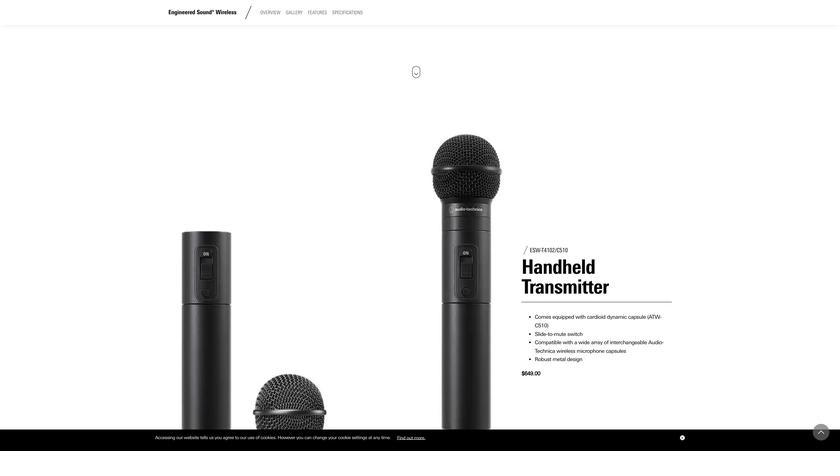 Task type: locate. For each thing, give the bounding box(es) containing it.
1 horizontal spatial our
[[240, 436, 247, 441]]

capsules
[[606, 348, 626, 355]]

our right to
[[240, 436, 247, 441]]

array
[[591, 340, 603, 346]]

2 you from the left
[[296, 436, 303, 441]]

divider line image
[[242, 6, 255, 19]]

1 vertical spatial of
[[256, 436, 260, 441]]

accessing
[[155, 436, 175, 441]]

can
[[305, 436, 312, 441]]

slide-
[[535, 331, 548, 338]]

wide
[[579, 340, 590, 346]]

any
[[373, 436, 380, 441]]

comes equipped with cardioid dynamic capsule (atw- c510) slide-to-mute switch compatible with a wide array of interchangeable audio- technica wireless microphone capsules robust metal design
[[535, 314, 664, 363]]

microphone
[[577, 348, 605, 355]]

you
[[215, 436, 222, 441], [296, 436, 303, 441]]

wireless
[[557, 348, 576, 355]]

engineered
[[168, 9, 195, 16]]

cookie
[[338, 436, 351, 441]]

1 horizontal spatial of
[[604, 340, 609, 346]]

2 our from the left
[[240, 436, 247, 441]]

you right the us
[[215, 436, 222, 441]]

our left website
[[176, 436, 183, 441]]

time.
[[381, 436, 391, 441]]

arrow up image
[[819, 430, 825, 436]]

compatible
[[535, 340, 562, 346]]

switch
[[568, 331, 583, 338]]

1 horizontal spatial you
[[296, 436, 303, 441]]

change
[[313, 436, 327, 441]]

you left can
[[296, 436, 303, 441]]

with
[[576, 314, 586, 321], [563, 340, 573, 346]]

audio-
[[649, 340, 664, 346]]

with left "a" at the bottom right of page
[[563, 340, 573, 346]]

find out more. link
[[392, 433, 431, 443]]

use
[[248, 436, 255, 441]]

overview
[[260, 10, 281, 16]]

mute
[[554, 331, 566, 338]]

$649.00
[[522, 371, 541, 377]]

a
[[575, 340, 577, 346]]

gallery
[[286, 10, 303, 16]]

out
[[407, 436, 413, 441]]

more.
[[414, 436, 426, 441]]

0 horizontal spatial with
[[563, 340, 573, 346]]

with left cardioid
[[576, 314, 586, 321]]

of right use
[[256, 436, 260, 441]]

0 horizontal spatial you
[[215, 436, 222, 441]]

of right array
[[604, 340, 609, 346]]

0 vertical spatial with
[[576, 314, 586, 321]]

1 horizontal spatial with
[[576, 314, 586, 321]]

of
[[604, 340, 609, 346], [256, 436, 260, 441]]

however
[[278, 436, 295, 441]]

find out more.
[[397, 436, 426, 441]]

dynamic
[[607, 314, 627, 321]]

our
[[176, 436, 183, 441], [240, 436, 247, 441]]

0 horizontal spatial our
[[176, 436, 183, 441]]

1 vertical spatial with
[[563, 340, 573, 346]]

specifications
[[332, 10, 363, 16]]

agree
[[223, 436, 234, 441]]

0 vertical spatial of
[[604, 340, 609, 346]]



Task type: vqa. For each thing, say whether or not it's contained in the screenshot.
leftmost our
yes



Task type: describe. For each thing, give the bounding box(es) containing it.
robust
[[535, 357, 551, 363]]

us
[[209, 436, 214, 441]]

of inside comes equipped with cardioid dynamic capsule (atw- c510) slide-to-mute switch compatible with a wide array of interchangeable audio- technica wireless microphone capsules robust metal design
[[604, 340, 609, 346]]

accessing our website tells us you agree to our use of cookies. however you can change your cookie settings at any time.
[[155, 436, 392, 441]]

sound®
[[197, 9, 214, 16]]

to
[[235, 436, 239, 441]]

interchangeable
[[610, 340, 647, 346]]

engineered sound® wireless
[[168, 9, 237, 16]]

capsule
[[628, 314, 646, 321]]

0 horizontal spatial of
[[256, 436, 260, 441]]

settings
[[352, 436, 367, 441]]

find
[[397, 436, 406, 441]]

cross image
[[681, 437, 684, 440]]

your
[[328, 436, 337, 441]]

1 our from the left
[[176, 436, 183, 441]]

features
[[308, 10, 327, 16]]

cardioid
[[587, 314, 606, 321]]

comes
[[535, 314, 551, 321]]

(atw-
[[648, 314, 662, 321]]

design
[[567, 357, 583, 363]]

at
[[368, 436, 372, 441]]

1 you from the left
[[215, 436, 222, 441]]

c510)
[[535, 323, 549, 329]]

tells
[[200, 436, 208, 441]]

to-
[[548, 331, 554, 338]]

metal
[[553, 357, 566, 363]]

website
[[184, 436, 199, 441]]

cookies.
[[261, 436, 277, 441]]

equipped
[[553, 314, 574, 321]]

technica
[[535, 348, 555, 355]]

wireless
[[216, 9, 237, 16]]



